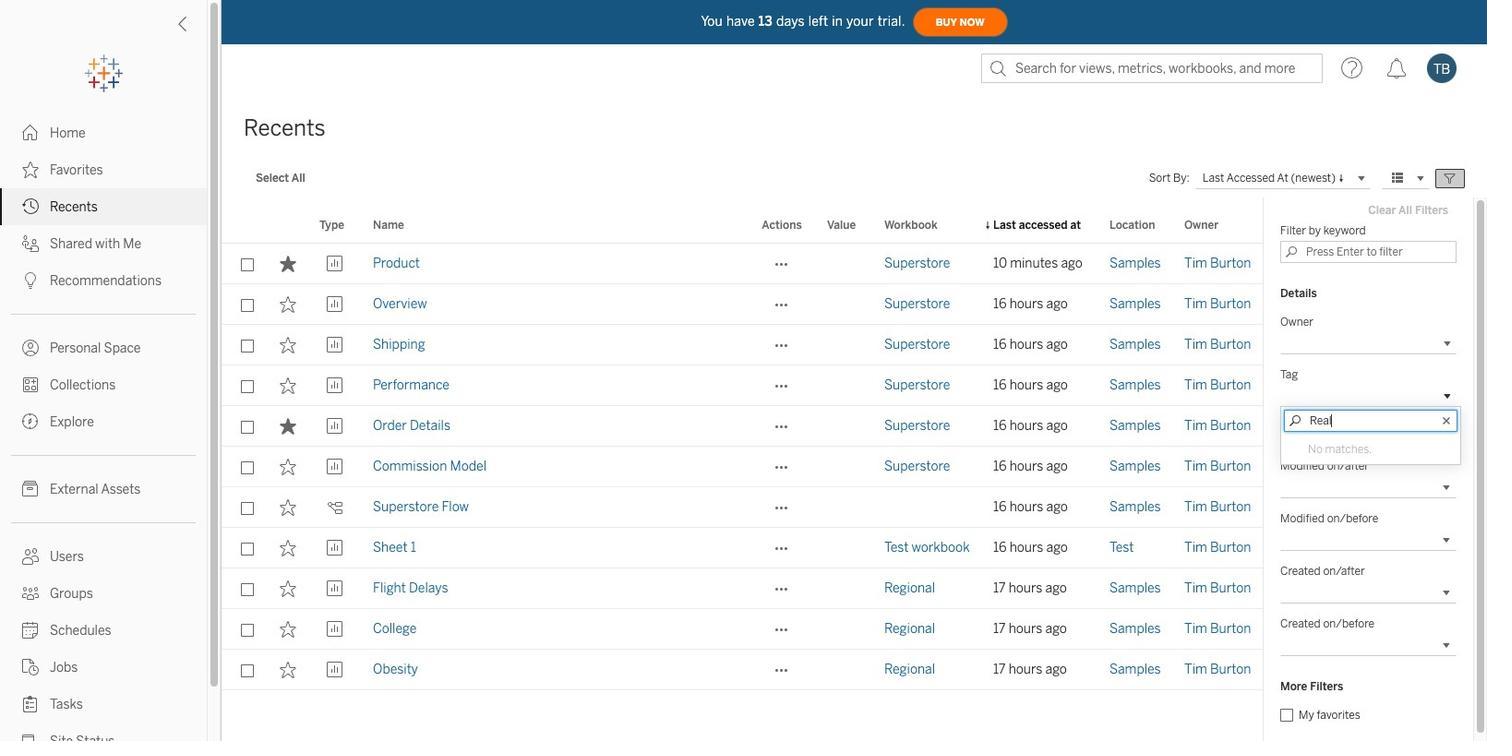 Task type: vqa. For each thing, say whether or not it's contained in the screenshot.
Schedule icon
no



Task type: describe. For each thing, give the bounding box(es) containing it.
list view image
[[1390, 170, 1406, 187]]

groups link
[[0, 575, 207, 612]]

commission
[[373, 459, 447, 475]]

Filter by keyword text field
[[1281, 241, 1457, 263]]

tasks
[[50, 697, 83, 713]]

more
[[1281, 680, 1308, 693]]

modified on/after
[[1281, 460, 1369, 473]]

all for clear
[[1399, 204, 1413, 217]]

test link
[[1110, 528, 1134, 569]]

order
[[373, 418, 407, 434]]

main navigation. press the up and down arrow keys to access links. element
[[0, 114, 207, 741]]

name
[[373, 219, 404, 232]]

samples link for performance
[[1110, 366, 1161, 406]]

tim burton link for sheet 1
[[1185, 528, 1251, 569]]

recents inside recents 'link'
[[50, 199, 98, 215]]

tim for performance
[[1185, 378, 1207, 393]]

ago for overview
[[1047, 296, 1068, 312]]

date
[[1281, 431, 1306, 444]]

row containing shipping
[[222, 325, 1264, 366]]

16 for superstore flow
[[993, 500, 1007, 515]]

samples for superstore flow
[[1110, 500, 1161, 515]]

schedules
[[50, 623, 111, 639]]

row containing performance
[[222, 366, 1264, 406]]

on/before for modified on/before
[[1327, 512, 1379, 525]]

hours for sheet 1
[[1010, 540, 1044, 556]]

type
[[319, 219, 344, 232]]

by text only_f5he34f image for jobs
[[22, 659, 39, 676]]

regional for college
[[885, 621, 935, 637]]

obesity link
[[373, 650, 418, 691]]

model
[[450, 459, 487, 475]]

filter by keyword
[[1281, 224, 1366, 237]]

tim burton for obesity
[[1185, 662, 1251, 678]]

space
[[104, 341, 141, 356]]

college
[[373, 621, 417, 637]]

accessed
[[1227, 171, 1275, 184]]

16 for overview
[[993, 296, 1007, 312]]

jobs
[[50, 660, 78, 676]]

ago for obesity
[[1046, 662, 1067, 678]]

my
[[1299, 709, 1315, 722]]

hours for flight delays
[[1009, 581, 1043, 596]]

recents link
[[0, 188, 207, 225]]

tim burton link for product
[[1185, 244, 1251, 284]]

days
[[776, 13, 805, 29]]

tim burton link for flight delays
[[1185, 569, 1251, 609]]

view image for overview
[[326, 296, 343, 313]]

10 minutes ago
[[993, 256, 1083, 271]]

16 for shipping
[[993, 337, 1007, 353]]

16 for commission model
[[993, 459, 1007, 475]]

row containing commission model
[[222, 447, 1264, 488]]

location
[[1110, 219, 1156, 232]]

your
[[847, 13, 874, 29]]

tim burton for order details
[[1185, 418, 1251, 434]]

no matches.
[[1308, 443, 1372, 456]]

groups
[[50, 586, 93, 602]]

filter
[[1281, 224, 1307, 237]]

cell for order details
[[816, 406, 873, 447]]

cell for product
[[816, 244, 873, 284]]

row containing obesity
[[222, 650, 1264, 691]]

sort
[[1149, 172, 1171, 185]]

row containing superstore flow
[[222, 488, 1264, 528]]

regional for obesity
[[885, 662, 935, 678]]

more filters
[[1281, 680, 1344, 693]]

by text only_f5he34f image for external assets
[[22, 481, 39, 498]]

now
[[960, 16, 985, 28]]

you have 13 days left in your trial.
[[701, 13, 905, 29]]

buy now
[[936, 16, 985, 28]]

tim burton for commission model
[[1185, 459, 1251, 475]]

users link
[[0, 538, 207, 575]]

superstore for superstore link associated with product
[[885, 256, 950, 271]]

flow
[[442, 500, 469, 515]]

test for test workbook
[[885, 540, 909, 556]]

burton for shipping
[[1210, 337, 1251, 353]]

superstore for shipping superstore link
[[885, 337, 950, 353]]

samples for flight delays
[[1110, 581, 1161, 596]]

no
[[1308, 443, 1323, 456]]

ago for commission model
[[1047, 459, 1068, 475]]

superstore for performance superstore link
[[885, 378, 950, 393]]

by text only_f5he34f image for explore
[[22, 414, 39, 430]]

order details link
[[373, 406, 451, 447]]

at
[[1071, 219, 1081, 232]]

hours for performance
[[1010, 378, 1044, 393]]

explore
[[50, 415, 94, 430]]

tim burton link for shipping
[[1185, 325, 1251, 366]]

view image for performance
[[326, 378, 343, 394]]

clear all filters button
[[1360, 199, 1457, 222]]

16 hours ago for overview
[[993, 296, 1068, 312]]

collections
[[50, 378, 116, 393]]

tim for commission model
[[1185, 459, 1207, 475]]

13
[[759, 13, 773, 29]]

external assets
[[50, 482, 141, 498]]

tim for sheet 1
[[1185, 540, 1207, 556]]

16 hours ago for sheet 1
[[993, 540, 1068, 556]]

samples link for superstore flow
[[1110, 488, 1161, 528]]

keyword
[[1324, 224, 1366, 237]]

cell for performance
[[816, 366, 873, 406]]

by
[[1309, 224, 1321, 237]]

(newest)
[[1291, 171, 1336, 184]]

tim burton for sheet 1
[[1185, 540, 1251, 556]]

favorites
[[50, 163, 103, 178]]

samples link for commission model
[[1110, 447, 1161, 488]]

superstore link for overview
[[885, 284, 950, 325]]

tim burton link for superstore flow
[[1185, 488, 1251, 528]]

by text only_f5he34f image for favorites
[[22, 162, 39, 178]]

external
[[50, 482, 98, 498]]

16 hours ago for performance
[[993, 378, 1068, 393]]

flow image
[[326, 500, 343, 516]]

created on/after
[[1281, 565, 1365, 578]]

performance link
[[373, 366, 450, 406]]

workbook
[[912, 540, 970, 556]]

row containing order details
[[222, 406, 1264, 447]]

samples link for flight delays
[[1110, 569, 1161, 609]]

obesity
[[373, 662, 418, 678]]

tim burton link for performance
[[1185, 366, 1251, 406]]

trial.
[[878, 13, 905, 29]]

overview link
[[373, 284, 427, 325]]

10
[[993, 256, 1007, 271]]

details inside order details link
[[410, 418, 451, 434]]

tim burton link for college
[[1185, 609, 1251, 650]]

select
[[256, 172, 289, 185]]

grid containing product
[[222, 209, 1270, 741]]

hours for overview
[[1010, 296, 1044, 312]]

no matches. option
[[1287, 440, 1455, 459]]

shared with me
[[50, 236, 141, 252]]

personal space link
[[0, 330, 207, 367]]

with
[[95, 236, 120, 252]]

Created on/after text field
[[1281, 582, 1457, 604]]

row containing college
[[222, 609, 1264, 650]]

you
[[701, 13, 723, 29]]

samples link for product
[[1110, 244, 1161, 284]]

shared with me link
[[0, 225, 207, 262]]

1 horizontal spatial details
[[1281, 287, 1317, 300]]

superstore link for product
[[885, 244, 950, 284]]

by text only_f5he34f image for home
[[22, 125, 39, 141]]

by:
[[1174, 172, 1190, 185]]

cell for overview
[[816, 284, 873, 325]]

ago for product
[[1061, 256, 1083, 271]]

clear
[[1368, 204, 1396, 217]]

16 for order details
[[993, 418, 1007, 434]]

last accessed at
[[993, 219, 1081, 232]]

schedules link
[[0, 612, 207, 649]]

order details
[[373, 418, 451, 434]]

matches.
[[1325, 443, 1372, 456]]

16 hours ago for superstore flow
[[993, 500, 1068, 515]]

regional link for college
[[885, 609, 935, 650]]

burton for commission model
[[1210, 459, 1251, 475]]



Task type: locate. For each thing, give the bounding box(es) containing it.
3 by text only_f5he34f image from the top
[[22, 377, 39, 393]]

1 vertical spatial owner
[[1281, 316, 1314, 329]]

samples link for obesity
[[1110, 650, 1161, 691]]

filters right clear
[[1415, 204, 1449, 217]]

superstore flow
[[373, 500, 469, 515]]

0 horizontal spatial recents
[[50, 199, 98, 215]]

sheet
[[373, 540, 408, 556]]

modified for modified on/after
[[1281, 460, 1325, 473]]

owner
[[1185, 219, 1219, 232], [1281, 316, 1314, 329]]

view image up flow 'icon'
[[326, 459, 343, 476]]

3 tim burton link from the top
[[1185, 325, 1251, 366]]

11 row from the top
[[222, 650, 1264, 691]]

by text only_f5he34f image left the 'external'
[[22, 481, 39, 498]]

by text only_f5he34f image inside recents 'link'
[[22, 199, 39, 215]]

4 tim burton link from the top
[[1185, 366, 1251, 406]]

Tag text field
[[1284, 410, 1458, 432]]

8 tim burton link from the top
[[1185, 528, 1251, 569]]

1 vertical spatial filters
[[1310, 680, 1344, 693]]

11 burton from the top
[[1210, 662, 1251, 678]]

view image
[[326, 459, 343, 476], [326, 540, 343, 557], [326, 621, 343, 638], [326, 662, 343, 679]]

17
[[993, 581, 1006, 596], [993, 621, 1006, 637], [993, 662, 1006, 678]]

home link
[[0, 114, 207, 151]]

buy now button
[[913, 7, 1008, 37]]

1 vertical spatial 17 hours ago
[[993, 621, 1067, 637]]

row group containing product
[[222, 244, 1264, 691]]

7 tim burton from the top
[[1185, 500, 1251, 515]]

0 horizontal spatial owner
[[1185, 219, 1219, 232]]

4 by text only_f5he34f image from the top
[[22, 272, 39, 289]]

2 vertical spatial 17
[[993, 662, 1006, 678]]

9 samples link from the top
[[1110, 609, 1161, 650]]

by text only_f5he34f image inside schedules link
[[22, 622, 39, 639]]

by text only_f5he34f image left recommendations
[[22, 272, 39, 289]]

1 by text only_f5he34f image from the top
[[22, 125, 39, 141]]

all for select
[[292, 172, 305, 185]]

details right "order"
[[410, 418, 451, 434]]

4 samples from the top
[[1110, 378, 1161, 393]]

11 tim from the top
[[1185, 662, 1207, 678]]

7 tim from the top
[[1185, 500, 1207, 515]]

owner up tag
[[1281, 316, 1314, 329]]

6 superstore link from the top
[[885, 447, 950, 488]]

9 by text only_f5he34f image from the top
[[22, 659, 39, 676]]

created down created on/after
[[1281, 618, 1321, 631]]

overview
[[373, 296, 427, 312]]

by text only_f5he34f image inside users link
[[22, 548, 39, 565]]

8 samples from the top
[[1110, 581, 1161, 596]]

1 by text only_f5he34f image from the top
[[22, 235, 39, 252]]

view image for flight delays
[[326, 581, 343, 597]]

regional
[[885, 581, 935, 596], [885, 621, 935, 637], [885, 662, 935, 678]]

cell for sheet 1
[[816, 528, 873, 569]]

4 view image from the top
[[326, 662, 343, 679]]

1 horizontal spatial last
[[1203, 171, 1225, 184]]

7 samples link from the top
[[1110, 488, 1161, 528]]

tim burton for product
[[1185, 256, 1251, 271]]

tim for product
[[1185, 256, 1207, 271]]

8 by text only_f5he34f image from the top
[[22, 622, 39, 639]]

by text only_f5he34f image inside favorites link
[[22, 162, 39, 178]]

by text only_f5he34f image for users
[[22, 548, 39, 565]]

0 horizontal spatial details
[[410, 418, 451, 434]]

hours for shipping
[[1010, 337, 1044, 353]]

view image left performance link
[[326, 378, 343, 394]]

4 tim from the top
[[1185, 378, 1207, 393]]

0 vertical spatial on/after
[[1327, 460, 1369, 473]]

samples for product
[[1110, 256, 1161, 271]]

tag list box
[[1282, 435, 1461, 464]]

superstore link for order details
[[885, 406, 950, 447]]

samples link for college
[[1110, 609, 1161, 650]]

1 tim burton link from the top
[[1185, 244, 1251, 284]]

by text only_f5he34f image inside the recommendations link
[[22, 272, 39, 289]]

6 row from the top
[[222, 447, 1264, 488]]

delays
[[409, 581, 448, 596]]

5 by text only_f5he34f image from the top
[[22, 733, 39, 741]]

3 regional from the top
[[885, 662, 935, 678]]

modified down no
[[1281, 460, 1325, 473]]

tim for superstore flow
[[1185, 500, 1207, 515]]

2 view image from the top
[[326, 296, 343, 313]]

0 vertical spatial last
[[1203, 171, 1225, 184]]

1 vertical spatial on/after
[[1324, 565, 1365, 578]]

superstore
[[885, 256, 950, 271], [885, 296, 950, 312], [885, 337, 950, 353], [885, 378, 950, 393], [885, 418, 950, 434], [885, 459, 950, 475], [373, 500, 439, 515]]

on/before up modified on/before text field
[[1327, 512, 1379, 525]]

17 for obesity
[[993, 662, 1006, 678]]

recents up select all button
[[244, 114, 326, 141]]

1 superstore link from the top
[[885, 244, 950, 284]]

last accessed at (newest)
[[1203, 171, 1336, 184]]

3 view image from the top
[[326, 337, 343, 354]]

superstore link for shipping
[[885, 325, 950, 366]]

16
[[993, 296, 1007, 312], [993, 337, 1007, 353], [993, 378, 1007, 393], [993, 418, 1007, 434], [993, 459, 1007, 475], [993, 500, 1007, 515], [993, 540, 1007, 556]]

samples for obesity
[[1110, 662, 1161, 678]]

2 superstore link from the top
[[885, 284, 950, 325]]

by text only_f5he34f image inside shared with me link
[[22, 235, 39, 252]]

6 tim from the top
[[1185, 459, 1207, 475]]

by text only_f5he34f image left favorites
[[22, 162, 39, 178]]

regional link for obesity
[[885, 650, 935, 691]]

on/after up created on/after 'text field'
[[1324, 565, 1365, 578]]

1 created from the top
[[1281, 565, 1321, 578]]

5 16 hours ago from the top
[[993, 459, 1068, 475]]

17 hours ago
[[993, 581, 1067, 596], [993, 621, 1067, 637], [993, 662, 1067, 678]]

by text only_f5he34f image inside external assets link
[[22, 481, 39, 498]]

3 row from the top
[[222, 325, 1264, 366]]

2 vertical spatial regional
[[885, 662, 935, 678]]

by text only_f5he34f image inside collections link
[[22, 377, 39, 393]]

superstore link for performance
[[885, 366, 950, 406]]

filters up my favorites in the right of the page
[[1310, 680, 1344, 693]]

17 hours ago for obesity
[[993, 662, 1067, 678]]

superstore flow link
[[373, 488, 469, 528]]

ago for college
[[1046, 621, 1067, 637]]

on/after
[[1327, 460, 1369, 473], [1324, 565, 1365, 578]]

superstore for order details's superstore link
[[885, 418, 950, 434]]

0 vertical spatial all
[[292, 172, 305, 185]]

collections link
[[0, 367, 207, 403]]

Created on/before text field
[[1281, 634, 1457, 656]]

by text only_f5he34f image left users
[[22, 548, 39, 565]]

details
[[1281, 287, 1317, 300], [410, 418, 451, 434]]

commission model
[[373, 459, 487, 475]]

in
[[832, 13, 843, 29]]

17 hours ago for flight delays
[[993, 581, 1067, 596]]

tim burton for shipping
[[1185, 337, 1251, 353]]

10 tim from the top
[[1185, 621, 1207, 637]]

4 row from the top
[[222, 366, 1264, 406]]

9 samples from the top
[[1110, 621, 1161, 637]]

3 16 from the top
[[993, 378, 1007, 393]]

by text only_f5he34f image left the groups
[[22, 585, 39, 602]]

6 16 from the top
[[993, 500, 1007, 515]]

17 hours ago for college
[[993, 621, 1067, 637]]

4 16 hours ago from the top
[[993, 418, 1068, 434]]

4 16 from the top
[[993, 418, 1007, 434]]

by text only_f5he34f image inside groups link
[[22, 585, 39, 602]]

1 horizontal spatial filters
[[1415, 204, 1449, 217]]

view image down flow 'icon'
[[326, 540, 343, 557]]

all right clear
[[1399, 204, 1413, 217]]

0 horizontal spatial last
[[993, 219, 1016, 232]]

created on/before
[[1281, 618, 1375, 631]]

ago for performance
[[1047, 378, 1068, 393]]

by text only_f5he34f image
[[22, 235, 39, 252], [22, 340, 39, 356], [22, 377, 39, 393], [22, 414, 39, 430], [22, 481, 39, 498], [22, 548, 39, 565], [22, 585, 39, 602], [22, 622, 39, 639], [22, 659, 39, 676], [22, 696, 39, 713]]

16 hours ago for order details
[[993, 418, 1068, 434]]

row containing product
[[222, 244, 1264, 284]]

1 view image from the top
[[326, 256, 343, 272]]

10 tim burton link from the top
[[1185, 609, 1251, 650]]

16 for performance
[[993, 378, 1007, 393]]

2 17 from the top
[[993, 621, 1006, 637]]

last inside "popup button"
[[1203, 171, 1225, 184]]

17 for college
[[993, 621, 1006, 637]]

cell for commission model
[[816, 447, 873, 488]]

17 for flight delays
[[993, 581, 1006, 596]]

personal space
[[50, 341, 141, 356]]

row
[[222, 244, 1264, 284], [222, 284, 1264, 325], [222, 325, 1264, 366], [222, 366, 1264, 406], [222, 406, 1264, 447], [222, 447, 1264, 488], [222, 488, 1264, 528], [222, 528, 1264, 569], [222, 569, 1264, 609], [222, 609, 1264, 650], [222, 650, 1264, 691]]

8 burton from the top
[[1210, 540, 1251, 556]]

by text only_f5he34f image left the collections at bottom left
[[22, 377, 39, 393]]

1 regional link from the top
[[885, 569, 935, 609]]

superstore for superstore link for commission model
[[885, 459, 950, 475]]

by text only_f5he34f image down tasks link
[[22, 733, 39, 741]]

tim burton link for overview
[[1185, 284, 1251, 325]]

by text only_f5he34f image inside explore link
[[22, 414, 39, 430]]

burton for sheet 1
[[1210, 540, 1251, 556]]

select all button
[[244, 167, 317, 189]]

product link
[[373, 244, 420, 284]]

have
[[727, 13, 755, 29]]

recommendations link
[[0, 262, 207, 299]]

modified up created on/after
[[1281, 512, 1325, 525]]

filters inside button
[[1415, 204, 1449, 217]]

personal
[[50, 341, 101, 356]]

0 vertical spatial 17
[[993, 581, 1006, 596]]

1 modified from the top
[[1281, 460, 1325, 473]]

1 row from the top
[[222, 244, 1264, 284]]

tim for obesity
[[1185, 662, 1207, 678]]

5 row from the top
[[222, 406, 1264, 447]]

view image left "order"
[[326, 418, 343, 435]]

7 by text only_f5he34f image from the top
[[22, 585, 39, 602]]

samples for overview
[[1110, 296, 1161, 312]]

0 vertical spatial details
[[1281, 287, 1317, 300]]

by text only_f5he34f image down favorites link
[[22, 199, 39, 215]]

3 tim from the top
[[1185, 337, 1207, 353]]

7 row from the top
[[222, 488, 1264, 528]]

0 vertical spatial on/before
[[1327, 512, 1379, 525]]

commission model link
[[373, 447, 487, 488]]

users
[[50, 549, 84, 565]]

4 superstore link from the top
[[885, 366, 950, 406]]

cell for superstore flow
[[816, 488, 873, 528]]

1 tim from the top
[[1185, 256, 1207, 271]]

ago for superstore flow
[[1047, 500, 1068, 515]]

sort by:
[[1149, 172, 1190, 185]]

tim burton
[[1185, 256, 1251, 271], [1185, 296, 1251, 312], [1185, 337, 1251, 353], [1185, 378, 1251, 393], [1185, 418, 1251, 434], [1185, 459, 1251, 475], [1185, 500, 1251, 515], [1185, 540, 1251, 556], [1185, 581, 1251, 596], [1185, 621, 1251, 637], [1185, 662, 1251, 678]]

tim for college
[[1185, 621, 1207, 637]]

by text only_f5he34f image left 'personal'
[[22, 340, 39, 356]]

5 view image from the top
[[326, 418, 343, 435]]

ago
[[1061, 256, 1083, 271], [1047, 296, 1068, 312], [1047, 337, 1068, 353], [1047, 378, 1068, 393], [1047, 418, 1068, 434], [1047, 459, 1068, 475], [1047, 500, 1068, 515], [1047, 540, 1068, 556], [1046, 581, 1067, 596], [1046, 621, 1067, 637], [1046, 662, 1067, 678]]

ago for order details
[[1047, 418, 1068, 434]]

external assets link
[[0, 471, 207, 508]]

home
[[50, 126, 86, 141]]

created up created on/before
[[1281, 565, 1321, 578]]

regional link
[[885, 569, 935, 609], [885, 609, 935, 650], [885, 650, 935, 691]]

by text only_f5he34f image inside jobs link
[[22, 659, 39, 676]]

samples link
[[1110, 244, 1161, 284], [1110, 284, 1161, 325], [1110, 325, 1161, 366], [1110, 366, 1161, 406], [1110, 406, 1161, 447], [1110, 447, 1161, 488], [1110, 488, 1161, 528], [1110, 569, 1161, 609], [1110, 609, 1161, 650], [1110, 650, 1161, 691]]

0 vertical spatial 17 hours ago
[[993, 581, 1067, 596]]

by text only_f5he34f image
[[22, 125, 39, 141], [22, 162, 39, 178], [22, 199, 39, 215], [22, 272, 39, 289], [22, 733, 39, 741]]

16 hours ago for commission model
[[993, 459, 1068, 475]]

6 view image from the top
[[326, 581, 343, 597]]

samples for commission model
[[1110, 459, 1161, 475]]

5 by text only_f5he34f image from the top
[[22, 481, 39, 498]]

last left accessed
[[993, 219, 1016, 232]]

3 by text only_f5he34f image from the top
[[22, 199, 39, 215]]

product
[[373, 256, 420, 271]]

view image left shipping link
[[326, 337, 343, 354]]

assets
[[101, 482, 141, 498]]

by text only_f5he34f image left the home
[[22, 125, 39, 141]]

16 hours ago for shipping
[[993, 337, 1068, 353]]

actions
[[762, 219, 802, 232]]

test for test
[[1110, 540, 1134, 556]]

row containing overview
[[222, 284, 1264, 325]]

superstore link
[[885, 244, 950, 284], [885, 284, 950, 325], [885, 325, 950, 366], [885, 366, 950, 406], [885, 406, 950, 447], [885, 447, 950, 488]]

3 burton from the top
[[1210, 337, 1251, 353]]

4 view image from the top
[[326, 378, 343, 394]]

my favorites
[[1299, 709, 1361, 722]]

7 burton from the top
[[1210, 500, 1251, 515]]

5 superstore link from the top
[[885, 406, 950, 447]]

4 tim burton from the top
[[1185, 378, 1251, 393]]

3 samples from the top
[[1110, 337, 1161, 353]]

3 superstore link from the top
[[885, 325, 950, 366]]

7 16 hours ago from the top
[[993, 540, 1068, 556]]

1 vertical spatial last
[[993, 219, 1016, 232]]

view image left 'overview' link
[[326, 296, 343, 313]]

0 vertical spatial recents
[[244, 114, 326, 141]]

view image down type at the top of page
[[326, 256, 343, 272]]

2 vertical spatial 17 hours ago
[[993, 662, 1067, 678]]

recents up shared
[[50, 199, 98, 215]]

hours for superstore flow
[[1010, 500, 1044, 515]]

by text only_f5he34f image left jobs
[[22, 659, 39, 676]]

1 test from the left
[[885, 540, 909, 556]]

by text only_f5he34f image left shared
[[22, 235, 39, 252]]

1 vertical spatial on/before
[[1324, 618, 1375, 631]]

5 tim burton from the top
[[1185, 418, 1251, 434]]

Modified on/after text field
[[1281, 476, 1457, 499]]

0 horizontal spatial all
[[292, 172, 305, 185]]

regional link for flight delays
[[885, 569, 935, 609]]

modified on/before
[[1281, 512, 1379, 525]]

1 horizontal spatial all
[[1399, 204, 1413, 217]]

cell for shipping
[[816, 325, 873, 366]]

0 vertical spatial modified
[[1281, 460, 1325, 473]]

by text only_f5he34f image for personal space
[[22, 340, 39, 356]]

last
[[1203, 171, 1225, 184], [993, 219, 1016, 232]]

6 by text only_f5he34f image from the top
[[22, 548, 39, 565]]

view image for sheet 1
[[326, 540, 343, 557]]

view image for product
[[326, 256, 343, 272]]

tim for order details
[[1185, 418, 1207, 434]]

row group
[[222, 244, 1264, 691]]

samples link for shipping
[[1110, 325, 1161, 366]]

owner down by:
[[1185, 219, 1219, 232]]

select all
[[256, 172, 305, 185]]

6 burton from the top
[[1210, 459, 1251, 475]]

9 tim from the top
[[1185, 581, 1207, 596]]

6 tim burton from the top
[[1185, 459, 1251, 475]]

2 by text only_f5he34f image from the top
[[22, 340, 39, 356]]

1 16 hours ago from the top
[[993, 296, 1068, 312]]

2 regional from the top
[[885, 621, 935, 637]]

tim burton for superstore flow
[[1185, 500, 1251, 515]]

shipping link
[[373, 325, 425, 366]]

last right by:
[[1203, 171, 1225, 184]]

at
[[1277, 171, 1289, 184]]

1 vertical spatial created
[[1281, 618, 1321, 631]]

created
[[1281, 565, 1321, 578], [1281, 618, 1321, 631]]

1 vertical spatial recents
[[50, 199, 98, 215]]

6 samples from the top
[[1110, 459, 1161, 475]]

favorites
[[1317, 709, 1361, 722]]

by text only_f5he34f image left "schedules"
[[22, 622, 39, 639]]

recommendations
[[50, 273, 162, 289]]

1 vertical spatial 17
[[993, 621, 1006, 637]]

value
[[827, 219, 856, 232]]

ago for shipping
[[1047, 337, 1068, 353]]

tasks link
[[0, 686, 207, 723]]

6 samples link from the top
[[1110, 447, 1161, 488]]

2 modified from the top
[[1281, 512, 1325, 525]]

by text only_f5he34f image left tasks
[[22, 696, 39, 713]]

by text only_f5he34f image inside "personal space" link
[[22, 340, 39, 356]]

1 horizontal spatial test
[[1110, 540, 1134, 556]]

grid
[[222, 209, 1270, 741]]

0 vertical spatial filters
[[1415, 204, 1449, 217]]

by text only_f5he34f image for tasks
[[22, 696, 39, 713]]

8 tim from the top
[[1185, 540, 1207, 556]]

0 vertical spatial created
[[1281, 565, 1321, 578]]

4 by text only_f5he34f image from the top
[[22, 414, 39, 430]]

Modified on/before text field
[[1281, 529, 1457, 551]]

on/before
[[1327, 512, 1379, 525], [1324, 618, 1375, 631]]

view image for college
[[326, 621, 343, 638]]

tim burton for performance
[[1185, 378, 1251, 393]]

9 tim burton from the top
[[1185, 581, 1251, 596]]

superstore link for commission model
[[885, 447, 950, 488]]

burton for product
[[1210, 256, 1251, 271]]

9 row from the top
[[222, 569, 1264, 609]]

hours for order details
[[1010, 418, 1044, 434]]

view image for shipping
[[326, 337, 343, 354]]

all right select
[[292, 172, 305, 185]]

tim burton for overview
[[1185, 296, 1251, 312]]

details down filter
[[1281, 287, 1317, 300]]

1 vertical spatial all
[[1399, 204, 1413, 217]]

1 horizontal spatial owner
[[1281, 316, 1314, 329]]

row containing sheet 1
[[222, 528, 1264, 569]]

2 samples from the top
[[1110, 296, 1161, 312]]

cell for obesity
[[816, 650, 873, 691]]

explore link
[[0, 403, 207, 440]]

2 samples link from the top
[[1110, 284, 1161, 325]]

1 horizontal spatial recents
[[244, 114, 326, 141]]

5 tim from the top
[[1185, 418, 1207, 434]]

1 vertical spatial details
[[410, 418, 451, 434]]

7 16 from the top
[[993, 540, 1007, 556]]

1 vertical spatial regional
[[885, 621, 935, 637]]

me
[[123, 236, 141, 252]]

shared
[[50, 236, 92, 252]]

navigation panel element
[[0, 55, 207, 741]]

performance
[[373, 378, 450, 393]]

10 samples from the top
[[1110, 662, 1161, 678]]

3 regional link from the top
[[885, 650, 935, 691]]

0 horizontal spatial test
[[885, 540, 909, 556]]

accessed
[[1019, 219, 1068, 232]]

0 vertical spatial owner
[[1185, 219, 1219, 232]]

view image left flight at the left of page
[[326, 581, 343, 597]]

burton for performance
[[1210, 378, 1251, 393]]

9 tim burton link from the top
[[1185, 569, 1251, 609]]

1 samples link from the top
[[1110, 244, 1161, 284]]

2 tim burton link from the top
[[1185, 284, 1251, 325]]

college link
[[373, 609, 417, 650]]

tim for shipping
[[1185, 337, 1207, 353]]

minutes
[[1010, 256, 1058, 271]]

created for created on/after
[[1281, 565, 1321, 578]]

buy
[[936, 16, 957, 28]]

view image
[[326, 256, 343, 272], [326, 296, 343, 313], [326, 337, 343, 354], [326, 378, 343, 394], [326, 418, 343, 435], [326, 581, 343, 597]]

1 17 from the top
[[993, 581, 1006, 596]]

on/before up created on/before text box
[[1324, 618, 1375, 631]]

hours
[[1010, 296, 1044, 312], [1010, 337, 1044, 353], [1010, 378, 1044, 393], [1010, 418, 1044, 434], [1010, 459, 1044, 475], [1010, 500, 1044, 515], [1010, 540, 1044, 556], [1009, 581, 1043, 596], [1009, 621, 1043, 637], [1009, 662, 1043, 678]]

3 samples link from the top
[[1110, 325, 1161, 366]]

2 burton from the top
[[1210, 296, 1251, 312]]

1 17 hours ago from the top
[[993, 581, 1067, 596]]

hours for obesity
[[1009, 662, 1043, 678]]

9 burton from the top
[[1210, 581, 1251, 596]]

1 vertical spatial modified
[[1281, 512, 1325, 525]]

view image for order details
[[326, 418, 343, 435]]

on/after for created on/after
[[1324, 565, 1365, 578]]

5 samples from the top
[[1110, 418, 1161, 434]]

by text only_f5he34f image for recommendations
[[22, 272, 39, 289]]

by text only_f5he34f image inside tasks link
[[22, 696, 39, 713]]

16 hours ago
[[993, 296, 1068, 312], [993, 337, 1068, 353], [993, 378, 1068, 393], [993, 418, 1068, 434], [993, 459, 1068, 475], [993, 500, 1068, 515], [993, 540, 1068, 556]]

1 view image from the top
[[326, 459, 343, 476]]

0 vertical spatial regional
[[885, 581, 935, 596]]

view image left obesity link
[[326, 662, 343, 679]]

5 samples link from the top
[[1110, 406, 1161, 447]]

16 for sheet 1
[[993, 540, 1007, 556]]

samples for shipping
[[1110, 337, 1161, 353]]

0 horizontal spatial filters
[[1310, 680, 1344, 693]]

last for last accessed at
[[993, 219, 1016, 232]]

1 regional from the top
[[885, 581, 935, 596]]

on/after down matches.
[[1327, 460, 1369, 473]]

cell
[[816, 244, 873, 284], [816, 284, 873, 325], [816, 325, 873, 366], [816, 366, 873, 406], [816, 406, 873, 447], [816, 447, 873, 488], [816, 488, 873, 528], [873, 488, 982, 528], [816, 528, 873, 569], [816, 569, 873, 609], [816, 609, 873, 650], [816, 650, 873, 691]]

sheet 1 link
[[373, 528, 416, 569]]

view image left the college link
[[326, 621, 343, 638]]

clear all filters
[[1368, 204, 1449, 217]]

by text only_f5he34f image for schedules
[[22, 622, 39, 639]]

by text only_f5he34f image left explore
[[22, 414, 39, 430]]

jobs link
[[0, 649, 207, 686]]

10 burton from the top
[[1210, 621, 1251, 637]]

hours for college
[[1009, 621, 1043, 637]]

1
[[411, 540, 416, 556]]

by text only_f5he34f image for groups
[[22, 585, 39, 602]]

Search for views, metrics, workbooks, and more text field
[[981, 54, 1323, 83]]

flight delays link
[[373, 569, 448, 609]]

by text only_f5he34f image inside home link
[[22, 125, 39, 141]]

row containing flight delays
[[222, 569, 1264, 609]]



